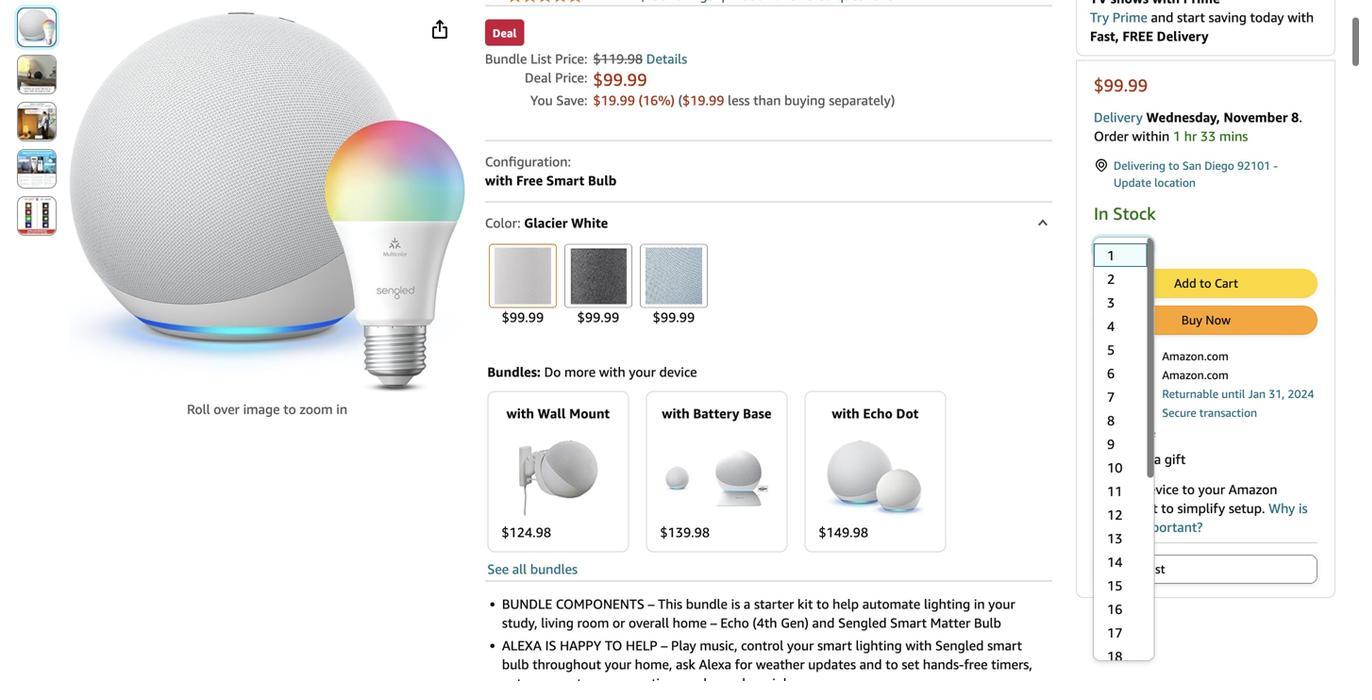 Task type: locate. For each thing, give the bounding box(es) containing it.
– left "play"
[[661, 638, 668, 654]]

1 horizontal spatial –
[[661, 638, 668, 654]]

1 horizontal spatial a
[[1155, 452, 1162, 467]]

in stock
[[1094, 203, 1156, 224]]

add for add to cart
[[1175, 276, 1197, 291]]

product image image up the $139.98
[[665, 449, 769, 507]]

14
[[1108, 554, 1123, 570]]

0 vertical spatial echo
[[863, 406, 893, 421]]

1 inside 1 2 3 4 5 6 7 8 9 10 11 12 13 14 15 16 17 18
[[1108, 248, 1115, 263]]

smart down 'automate' on the bottom right
[[891, 615, 927, 631]]

8 down 7
[[1108, 413, 1115, 428]]

1 vertical spatial smart
[[891, 615, 927, 631]]

is for why
[[1299, 501, 1308, 516]]

device inside the link device to your amazon account   to simplify setup.
[[1141, 482, 1179, 497]]

gen)
[[781, 615, 809, 631]]

0 vertical spatial is
[[1142, 452, 1151, 467]]

help
[[626, 638, 658, 654]]

smart up timers,
[[988, 638, 1023, 654]]

0 vertical spatial in
[[336, 402, 348, 417]]

$99.99 submit down "color:"
[[485, 241, 561, 330]]

and left start
[[1151, 9, 1174, 25]]

1 vertical spatial bulb
[[974, 615, 1002, 631]]

92101
[[1238, 159, 1271, 172]]

with right more
[[599, 364, 626, 380]]

delivery link
[[1094, 109, 1143, 125]]

a left starter at bottom
[[744, 597, 751, 612]]

1 left hr
[[1174, 128, 1181, 144]]

None checkbox
[[1097, 483, 1109, 495]]

1 horizontal spatial $19.99
[[683, 93, 725, 108]]

0 vertical spatial delivery
[[1157, 28, 1209, 44]]

secure transaction button
[[1163, 404, 1258, 420]]

components
[[556, 597, 645, 612]]

bulb right matter
[[974, 615, 1002, 631]]

0 vertical spatial smart
[[547, 173, 585, 188]]

0 horizontal spatial sengled
[[839, 615, 887, 631]]

delivery up order
[[1094, 109, 1143, 125]]

None submit
[[18, 8, 56, 46], [18, 56, 56, 93], [18, 103, 56, 141], [18, 150, 56, 188], [18, 197, 56, 235], [18, 8, 56, 46], [18, 56, 56, 93], [18, 103, 56, 141], [18, 150, 56, 188], [18, 197, 56, 235]]

twilight blue image
[[646, 248, 702, 305]]

device up account at the right
[[1141, 482, 1179, 497]]

1 vertical spatial price:
[[555, 70, 588, 85]]

add inside option
[[1106, 562, 1128, 577]]

to
[[605, 638, 623, 654]]

is left gift
[[1142, 452, 1151, 467]]

with left the free at the top of page
[[485, 173, 513, 188]]

– up overall
[[648, 597, 655, 612]]

save:
[[557, 93, 588, 108]]

smart right the free at the top of page
[[547, 173, 585, 188]]

configuration:
[[485, 154, 571, 170]]

$99.99 down charcoal image
[[578, 310, 620, 325]]

happy
[[560, 638, 602, 654]]

1 horizontal spatial echo
[[863, 406, 893, 421]]

1 horizontal spatial bulb
[[974, 615, 1002, 631]]

product image image for $139.98
[[665, 449, 769, 507]]

18 link
[[1094, 645, 1148, 668]]

and down ask at the bottom
[[685, 676, 707, 682]]

2 horizontal spatial –
[[711, 615, 717, 631]]

try prime link
[[1091, 9, 1148, 25]]

qty:
[[1102, 241, 1122, 253]]

list right bundle
[[531, 51, 552, 67]]

1 horizontal spatial add
[[1175, 276, 1197, 291]]

0 vertical spatial bulb
[[588, 173, 617, 188]]

this
[[1114, 452, 1139, 467], [658, 597, 683, 612]]

0 horizontal spatial 8
[[1108, 413, 1115, 428]]

delivery down start
[[1157, 28, 1209, 44]]

1 vertical spatial delivery
[[1094, 109, 1143, 125]]

0 horizontal spatial smart
[[547, 173, 585, 188]]

with
[[1288, 9, 1314, 25], [485, 173, 513, 188], [599, 364, 626, 380], [507, 406, 534, 421], [662, 406, 690, 421], [832, 406, 860, 421], [906, 638, 932, 654]]

delivering to san diego 92101 - update location
[[1114, 159, 1278, 189]]

1 horizontal spatial is
[[1142, 452, 1151, 467]]

color:
[[485, 215, 521, 231]]

1 horizontal spatial delivery
[[1157, 28, 1209, 44]]

lighting
[[924, 597, 971, 612], [856, 638, 902, 654]]

lighting up set
[[856, 638, 902, 654]]

0 horizontal spatial $19.99
[[593, 93, 635, 108]]

battery
[[693, 406, 740, 421]]

free
[[964, 657, 988, 673]]

matter
[[931, 615, 971, 631]]

1 for 1 hr 33 mins
[[1174, 128, 1181, 144]]

$119.98
[[593, 51, 643, 67]]

is
[[1142, 452, 1151, 467], [1299, 501, 1308, 516], [731, 597, 740, 612]]

0 vertical spatial add
[[1175, 276, 1197, 291]]

1 horizontal spatial 8
[[1292, 109, 1300, 125]]

deal up you
[[525, 70, 552, 85]]

$19.99 left less
[[683, 93, 725, 108]]

2024
[[1288, 387, 1315, 401]]

your
[[629, 364, 656, 380], [1199, 482, 1226, 497], [989, 597, 1016, 612], [787, 638, 814, 654], [605, 657, 632, 673], [593, 676, 620, 682]]

with right today in the top right of the page
[[1288, 9, 1314, 25]]

2 horizontal spatial product image image
[[826, 440, 925, 516]]

1 vertical spatial amazon.com
[[1163, 368, 1229, 382]]

6
[[1108, 366, 1115, 381]]

$99.99 submit right charcoal image
[[636, 241, 712, 330]]

10
[[1108, 460, 1123, 476]]

in up free
[[974, 597, 985, 612]]

to
[[1169, 159, 1180, 172], [1200, 276, 1212, 291], [283, 402, 296, 417], [1183, 482, 1195, 497], [1162, 501, 1174, 516], [1131, 562, 1143, 577], [817, 597, 829, 612], [886, 657, 899, 673], [577, 676, 590, 682]]

1 horizontal spatial deal
[[525, 70, 552, 85]]

why is this important? link
[[1111, 501, 1308, 535]]

$139.98
[[660, 525, 710, 540]]

$99.99 down $119.98
[[593, 69, 647, 90]]

secure transaction
[[1163, 406, 1258, 419]]

product image image for $124.98
[[519, 440, 598, 516]]

5 link
[[1094, 338, 1148, 361]]

0 vertical spatial lighting
[[924, 597, 971, 612]]

0 horizontal spatial add
[[1106, 562, 1128, 577]]

1 vertical spatial a
[[744, 597, 751, 612]]

echo (4th gen)| glacier white with free sengled smart color bulb image
[[69, 11, 465, 393]]

with up set
[[906, 638, 932, 654]]

diego
[[1205, 159, 1235, 172]]

0 horizontal spatial bulb
[[588, 173, 617, 188]]

to up location
[[1169, 159, 1180, 172]]

list box
[[1093, 243, 1148, 682]]

home
[[673, 615, 707, 631]]

add to list link
[[1095, 556, 1317, 583]]

amazon.com up the returnable
[[1163, 368, 1229, 382]]

0 horizontal spatial echo
[[721, 615, 749, 631]]

0 vertical spatial a
[[1155, 452, 1162, 467]]

0 vertical spatial price:
[[555, 51, 588, 67]]

bundle list price: $119.98 details deal price: $99.99 you save: $19.99 (16%) ( $19.99 less than buying separately )
[[485, 51, 895, 108]]

9
[[1108, 436, 1115, 452]]

lighting up matter
[[924, 597, 971, 612]]

1 $99.99 submit from the left
[[485, 241, 561, 330]]

more
[[565, 364, 596, 380]]

1 vertical spatial in
[[974, 597, 985, 612]]

This is a gift checkbox
[[1097, 453, 1109, 465]]

0 horizontal spatial product image image
[[519, 440, 598, 516]]

echo left dot
[[863, 406, 893, 421]]

echo up music,
[[721, 615, 749, 631]]

1 vertical spatial –
[[711, 615, 717, 631]]

1 vertical spatial lighting
[[856, 638, 902, 654]]

1 for 1 2 3 4 5 6 7 8 9 10 11 12 13 14 15 16 17 18
[[1108, 248, 1115, 263]]

1 horizontal spatial smart
[[988, 638, 1023, 654]]

and down kit
[[813, 615, 835, 631]]

smart up updates
[[818, 638, 853, 654]]

list
[[531, 51, 552, 67], [1146, 562, 1166, 577]]

is right the why on the bottom right of page
[[1299, 501, 1308, 516]]

0 horizontal spatial deal
[[493, 26, 517, 40]]

to right 14
[[1131, 562, 1143, 577]]

add up 15
[[1106, 562, 1128, 577]]

a inside bundle components – this bundle is a starter kit to help automate lighting in your study, living room or overall home – echo (4th gen) and sengled smart matter bulb alexa is happy to help – play music, control your smart lighting with sengled smart bulb throughout your home, ask alexa for weather updates and to set hands-free timers, get answers to your questions and even hear jokes.
[[744, 597, 751, 612]]

setup.
[[1229, 501, 1266, 516]]

1 vertical spatial deal
[[525, 70, 552, 85]]

wall
[[538, 406, 566, 421]]

amazon.com down buy
[[1163, 350, 1229, 363]]

2 price: from the top
[[555, 70, 588, 85]]

echo
[[863, 406, 893, 421], [721, 615, 749, 631]]

4
[[1108, 318, 1115, 334]]

Buy Now submit
[[1095, 307, 1317, 334]]

$19.99 down $119.98
[[593, 93, 635, 108]]

add up buy
[[1175, 276, 1197, 291]]

free
[[1123, 28, 1154, 44]]

to up important?
[[1162, 501, 1174, 516]]

automate
[[863, 597, 921, 612]]

bulb
[[588, 173, 617, 188], [974, 615, 1002, 631]]

(4th
[[753, 615, 778, 631]]

to right kit
[[817, 597, 829, 612]]

1
[[1174, 128, 1181, 144], [1128, 241, 1134, 253], [1108, 248, 1115, 263]]

$99.99 down twilight blue image
[[653, 310, 695, 325]]

than
[[754, 93, 781, 108]]

is inside why is this important?
[[1299, 501, 1308, 516]]

0 vertical spatial device
[[659, 364, 697, 380]]

a left gift
[[1155, 452, 1162, 467]]

in right zoom at the bottom of page
[[336, 402, 348, 417]]

list box containing 1
[[1093, 243, 1148, 682]]

play
[[671, 638, 697, 654]]

bundles: do more with your device
[[488, 364, 697, 380]]

deal
[[493, 26, 517, 40], [525, 70, 552, 85]]

2 horizontal spatial 1
[[1174, 128, 1181, 144]]

roll over image to zoom in
[[187, 402, 348, 417]]

study,
[[502, 615, 538, 631]]

0 horizontal spatial lighting
[[856, 638, 902, 654]]

for
[[735, 657, 753, 673]]

13 link
[[1094, 527, 1148, 550]]

1 smart from the left
[[818, 638, 853, 654]]

see all bundles
[[488, 562, 578, 577]]

12 link
[[1094, 503, 1148, 527]]

is right bundle
[[731, 597, 740, 612]]

1 horizontal spatial 1
[[1128, 241, 1134, 253]]

bulb inside configuration: with free smart bulb
[[588, 173, 617, 188]]

1 price: from the top
[[555, 51, 588, 67]]

1 vertical spatial device
[[1141, 482, 1179, 497]]

0 horizontal spatial smart
[[818, 638, 853, 654]]

mins
[[1220, 128, 1249, 144]]

0 vertical spatial amazon.com
[[1163, 350, 1229, 363]]

$99.99 up delivery link
[[1094, 75, 1148, 95]]

$99.99 submit down white at the left top of page
[[561, 241, 636, 330]]

and right updates
[[860, 657, 882, 673]]

2 $99.99 submit from the left
[[561, 241, 636, 330]]

$99.99 submit
[[485, 241, 561, 330], [561, 241, 636, 330], [636, 241, 712, 330]]

do
[[544, 364, 561, 380]]

1 horizontal spatial product image image
[[665, 449, 769, 507]]

2 vertical spatial is
[[731, 597, 740, 612]]

1 horizontal spatial in
[[974, 597, 985, 612]]

within
[[1133, 128, 1170, 144]]

$99.99 down 'glacier white' image
[[502, 310, 544, 325]]

selected color is glacier white. tap to collapse. element
[[485, 203, 1053, 241]]

1 horizontal spatial list
[[1146, 562, 1166, 577]]

delivery
[[1157, 28, 1209, 44], [1094, 109, 1143, 125]]

1 vertical spatial sengled
[[936, 638, 984, 654]]

and
[[1151, 9, 1174, 25], [813, 615, 835, 631], [860, 657, 882, 673], [685, 676, 707, 682]]

cart
[[1215, 276, 1239, 291]]

1 vertical spatial echo
[[721, 615, 749, 631]]

1 left dropdown icon
[[1128, 241, 1134, 253]]

0 horizontal spatial –
[[648, 597, 655, 612]]

amazon
[[1229, 482, 1278, 497]]

list
[[488, 391, 1049, 553]]

$99.99 submit for twilight blue image
[[636, 241, 712, 330]]

0 vertical spatial 8
[[1292, 109, 1300, 125]]

0 horizontal spatial a
[[744, 597, 751, 612]]

1 up 2
[[1108, 248, 1115, 263]]

1 horizontal spatial smart
[[891, 615, 927, 631]]

this inside bundle components – this bundle is a starter kit to help automate lighting in your study, living room or overall home – echo (4th gen) and sengled smart matter bulb alexa is happy to help – play music, control your smart lighting with sengled smart bulb throughout your home, ask alexa for weather updates and to set hands-free timers, get answers to your questions and even hear jokes.
[[658, 597, 683, 612]]

this is a gift
[[1114, 452, 1186, 467]]

15 link
[[1094, 574, 1148, 597]]

3 $99.99 submit from the left
[[636, 241, 712, 330]]

0 horizontal spatial 1
[[1108, 248, 1115, 263]]

deal up bundle
[[493, 26, 517, 40]]

1 link
[[1094, 243, 1148, 267]]

device up battery on the right of the page
[[659, 364, 697, 380]]

glacier
[[524, 215, 568, 231]]

bulb up white at the left top of page
[[588, 173, 617, 188]]

0 vertical spatial list
[[531, 51, 552, 67]]

list inside bundle list price: $119.98 details deal price: $99.99 you save: $19.99 (16%) ( $19.99 less than buying separately )
[[531, 51, 552, 67]]

0 horizontal spatial list
[[531, 51, 552, 67]]

2 horizontal spatial is
[[1299, 501, 1308, 516]]

sengled
[[839, 615, 887, 631], [936, 638, 984, 654]]

1 vertical spatial add
[[1106, 562, 1128, 577]]

0 horizontal spatial this
[[658, 597, 683, 612]]

with inside bundle components – this bundle is a starter kit to help automate lighting in your study, living room or overall home – echo (4th gen) and sengled smart matter bulb alexa is happy to help – play music, control your smart lighting with sengled smart bulb throughout your home, ask alexa for weather updates and to set hands-free timers, get answers to your questions and even hear jokes.
[[906, 638, 932, 654]]

link device to your amazon account   to simplify setup.
[[1111, 482, 1278, 516]]

amazon.com
[[1163, 350, 1229, 363], [1163, 368, 1229, 382]]

sengled down matter
[[936, 638, 984, 654]]

1 hr 33 mins
[[1174, 128, 1249, 144]]

help
[[833, 597, 859, 612]]

with left dot
[[832, 406, 860, 421]]

product image image
[[519, 440, 598, 516], [826, 440, 925, 516], [665, 449, 769, 507]]

smart
[[818, 638, 853, 654], [988, 638, 1023, 654]]

list right 14
[[1146, 562, 1166, 577]]

white
[[571, 215, 608, 231]]

0 horizontal spatial is
[[731, 597, 740, 612]]

1 vertical spatial 8
[[1108, 413, 1115, 428]]

1 horizontal spatial this
[[1114, 452, 1139, 467]]

product image image up $149.98
[[826, 440, 925, 516]]

8 right "november" in the right of the page
[[1292, 109, 1300, 125]]

1 vertical spatial is
[[1299, 501, 1308, 516]]

sengled down help
[[839, 615, 887, 631]]

list inside the add to list link
[[1146, 562, 1166, 577]]

18
[[1108, 649, 1123, 664]]

1 vertical spatial list
[[1146, 562, 1166, 577]]

smart inside bundle components – this bundle is a starter kit to help automate lighting in your study, living room or overall home – echo (4th gen) and sengled smart matter bulb alexa is happy to help – play music, control your smart lighting with sengled smart bulb throughout your home, ask alexa for weather updates and to set hands-free timers, get answers to your questions and even hear jokes.
[[891, 615, 927, 631]]

2 amazon.com from the top
[[1163, 368, 1229, 382]]

1 vertical spatial this
[[658, 597, 683, 612]]

order
[[1094, 128, 1129, 144]]

bulb inside bundle components – this bundle is a starter kit to help automate lighting in your study, living room or overall home – echo (4th gen) and sengled smart matter bulb alexa is happy to help – play music, control your smart lighting with sengled smart bulb throughout your home, ask alexa for weather updates and to set hands-free timers, get answers to your questions and even hear jokes.
[[974, 615, 1002, 631]]

product image image up $124.98
[[519, 440, 598, 516]]

1 horizontal spatial device
[[1141, 482, 1179, 497]]

– down bundle
[[711, 615, 717, 631]]



Task type: vqa. For each thing, say whether or not it's contained in the screenshot.


Task type: describe. For each thing, give the bounding box(es) containing it.
0 horizontal spatial delivery
[[1094, 109, 1143, 125]]

with inside try prime and start saving today with fast, free delivery
[[1288, 9, 1314, 25]]

2
[[1108, 271, 1115, 287]]

transaction
[[1200, 406, 1258, 419]]

to up simplify
[[1183, 482, 1195, 497]]

prime
[[1113, 9, 1148, 25]]

glacier white image
[[495, 248, 551, 305]]

returnable
[[1163, 387, 1219, 401]]

home,
[[635, 657, 673, 673]]

questions
[[623, 676, 681, 682]]

answers
[[525, 676, 574, 682]]

starter
[[754, 597, 794, 612]]

free
[[516, 173, 543, 188]]

buy now
[[1182, 313, 1231, 327]]

dot
[[897, 406, 919, 421]]

1 amazon.com from the top
[[1163, 350, 1229, 363]]

with inside configuration: with free smart bulb
[[485, 173, 513, 188]]

wednesday,
[[1147, 109, 1221, 125]]

see all bundles link
[[488, 562, 578, 577]]

.
[[1300, 109, 1303, 125]]

until
[[1222, 387, 1246, 401]]

jan
[[1249, 387, 1266, 401]]

2 $19.99 from the left
[[683, 93, 725, 108]]

your inside the link device to your amazon account   to simplify setup.
[[1199, 482, 1226, 497]]

(16%)
[[639, 93, 675, 108]]

2 link
[[1094, 267, 1148, 291]]

to inside delivering to san diego 92101 - update location
[[1169, 159, 1180, 172]]

weather
[[756, 657, 805, 673]]

12
[[1108, 507, 1123, 523]]

room
[[577, 615, 609, 631]]

add to list
[[1106, 562, 1166, 577]]

to left set
[[886, 657, 899, 673]]

smart inside configuration: with free smart bulb
[[547, 173, 585, 188]]

in
[[1094, 203, 1109, 224]]

details button
[[647, 51, 688, 67]]

why
[[1269, 501, 1296, 516]]

throughout
[[533, 657, 601, 673]]

zoom
[[300, 402, 333, 417]]

15
[[1108, 578, 1123, 594]]

bundle
[[502, 597, 553, 612]]

mount
[[569, 406, 610, 421]]

alexa
[[502, 638, 542, 654]]

with left wall
[[507, 406, 534, 421]]

set
[[902, 657, 920, 673]]

16 link
[[1094, 597, 1148, 621]]

1 2 3 4 5 6 7 8 9 10 11 12 13 14 15 16 17 18
[[1108, 248, 1123, 664]]

account
[[1111, 501, 1158, 516]]

1 horizontal spatial lighting
[[924, 597, 971, 612]]

hear
[[742, 676, 769, 682]]

image
[[243, 402, 280, 417]]

Add to Cart submit
[[1095, 270, 1317, 297]]

1 option
[[1093, 243, 1148, 267]]

bundles
[[530, 562, 578, 577]]

9 link
[[1094, 432, 1148, 456]]

to inside option
[[1131, 562, 1143, 577]]

16
[[1108, 602, 1123, 617]]

control
[[741, 638, 784, 654]]

buy
[[1182, 313, 1203, 327]]

delivery inside try prime and start saving today with fast, free delivery
[[1157, 28, 1209, 44]]

$149.98
[[819, 525, 869, 540]]

qty: 1
[[1102, 241, 1134, 253]]

Add to List radio
[[1094, 555, 1318, 584]]

less
[[728, 93, 750, 108]]

product image image for $149.98
[[826, 440, 925, 516]]

today
[[1251, 9, 1285, 25]]

returnable until jan 31, 2024
[[1163, 387, 1315, 401]]

2 smart from the left
[[988, 638, 1023, 654]]

31,
[[1269, 387, 1285, 401]]

11
[[1108, 484, 1123, 499]]

to down throughout in the left of the page
[[577, 676, 590, 682]]

1 $19.99 from the left
[[593, 93, 635, 108]]

$99.99 for 'glacier white' image
[[502, 310, 544, 325]]

in inside bundle components – this bundle is a starter kit to help automate lighting in your study, living room or overall home – echo (4th gen) and sengled smart matter bulb alexa is happy to help – play music, control your smart lighting with sengled smart bulb throughout your home, ask alexa for weather updates and to set hands-free timers, get answers to your questions and even hear jokes.
[[974, 597, 985, 612]]

)
[[891, 93, 895, 108]]

you
[[531, 93, 553, 108]]

hr
[[1185, 128, 1197, 144]]

$99.99 submit for charcoal image
[[561, 241, 636, 330]]

0 vertical spatial sengled
[[839, 615, 887, 631]]

buying
[[785, 93, 826, 108]]

with wall mount
[[507, 406, 610, 421]]

is for this
[[1142, 452, 1151, 467]]

bundle
[[485, 51, 527, 67]]

roll
[[187, 402, 210, 417]]

charcoal image
[[570, 248, 627, 305]]

important?
[[1137, 520, 1203, 535]]

start
[[1177, 9, 1206, 25]]

is
[[545, 638, 557, 654]]

0 vertical spatial deal
[[493, 26, 517, 40]]

1 horizontal spatial sengled
[[936, 638, 984, 654]]

to left cart
[[1200, 276, 1212, 291]]

0 vertical spatial this
[[1114, 452, 1139, 467]]

$124.98
[[502, 525, 551, 540]]

$99.99 submit for 'glacier white' image
[[485, 241, 561, 330]]

kit
[[798, 597, 813, 612]]

8 link
[[1094, 409, 1148, 432]]

0 vertical spatial –
[[648, 597, 655, 612]]

$99.99 inside bundle list price: $119.98 details deal price: $99.99 you save: $19.99 (16%) ( $19.99 less than buying separately )
[[593, 69, 647, 90]]

0 horizontal spatial device
[[659, 364, 697, 380]]

delivering
[[1114, 159, 1166, 172]]

$99.99 for twilight blue image
[[653, 310, 695, 325]]

why is this important?
[[1111, 501, 1308, 535]]

delivering to san diego 92101 - update location link
[[1094, 157, 1318, 191]]

add to cart
[[1175, 276, 1239, 291]]

dropdown image
[[1138, 243, 1148, 251]]

this
[[1111, 520, 1133, 535]]

list containing with wall mount
[[488, 391, 1049, 553]]

8 inside 1 2 3 4 5 6 7 8 9 10 11 12 13 14 15 16 17 18
[[1108, 413, 1115, 428]]

to left zoom at the bottom of page
[[283, 402, 296, 417]]

hands-
[[923, 657, 964, 673]]

deal inside bundle list price: $119.98 details deal price: $99.99 you save: $19.99 (16%) ( $19.99 less than buying separately )
[[525, 70, 552, 85]]

ask
[[676, 657, 696, 673]]

3
[[1108, 295, 1115, 310]]

2 vertical spatial –
[[661, 638, 668, 654]]

with echo dot
[[832, 406, 919, 421]]

add for add to list
[[1106, 562, 1128, 577]]

0 horizontal spatial in
[[336, 402, 348, 417]]

try prime and start saving today with fast, free delivery
[[1091, 9, 1314, 44]]

updates
[[808, 657, 856, 673]]

with left battery on the right of the page
[[662, 406, 690, 421]]

is inside bundle components – this bundle is a starter kit to help automate lighting in your study, living room or overall home – echo (4th gen) and sengled smart matter bulb alexa is happy to help – play music, control your smart lighting with sengled smart bulb throughout your home, ask alexa for weather updates and to set hands-free timers, get answers to your questions and even hear jokes.
[[731, 597, 740, 612]]

$99.99 for charcoal image
[[578, 310, 620, 325]]

17
[[1108, 625, 1123, 641]]

echo inside bundle components – this bundle is a starter kit to help automate lighting in your study, living room or overall home – echo (4th gen) and sengled smart matter bulb alexa is happy to help – play music, control your smart lighting with sengled smart bulb throughout your home, ask alexa for weather updates and to set hands-free timers, get answers to your questions and even hear jokes.
[[721, 615, 749, 631]]

and inside try prime and start saving today with fast, free delivery
[[1151, 9, 1174, 25]]

14 link
[[1094, 550, 1148, 574]]



